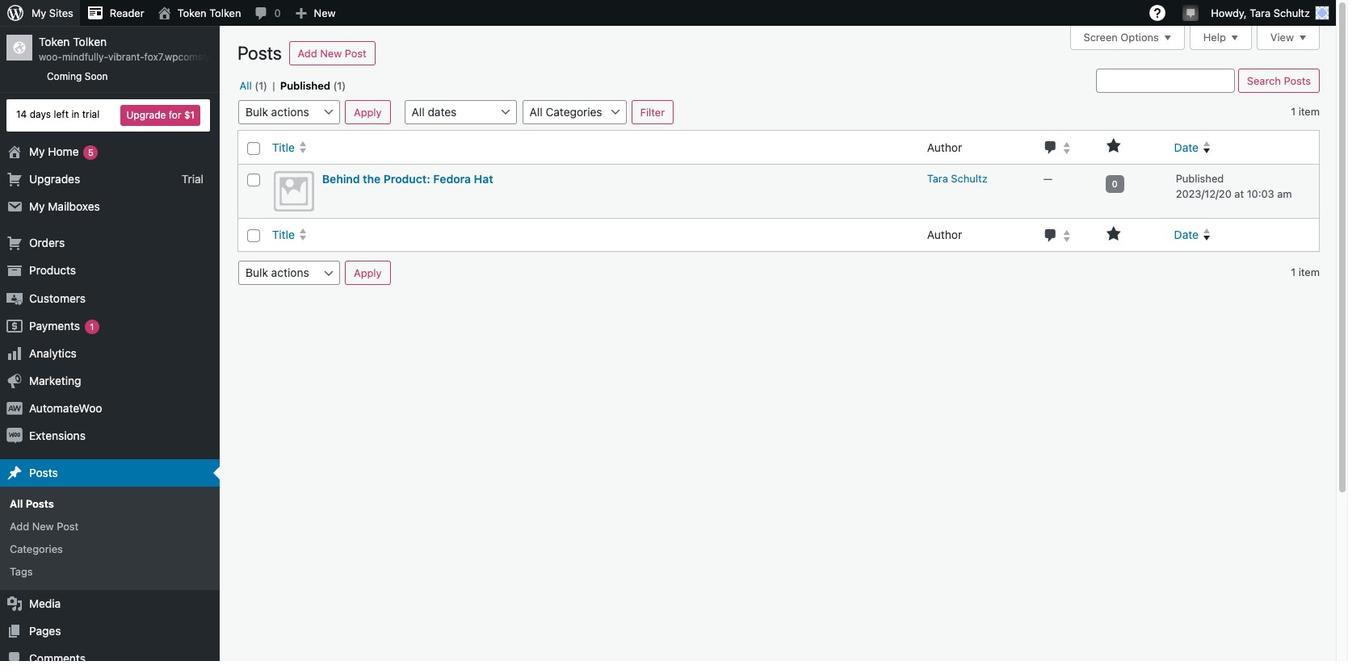 Task type: describe. For each thing, give the bounding box(es) containing it.
reader link
[[80, 0, 151, 26]]

products link
[[0, 257, 220, 285]]

my mailboxes
[[29, 200, 100, 213]]

— 0
[[1044, 172, 1118, 189]]

upgrades
[[29, 172, 80, 186]]

fox7.wpcomstaging.com
[[144, 51, 254, 63]]

upgrade for $1
[[126, 109, 195, 121]]

categories
[[10, 543, 63, 556]]

coming
[[47, 70, 82, 82]]

home
[[48, 144, 79, 158]]

view button
[[1257, 26, 1320, 50]]

5
[[88, 147, 94, 157]]

token tolken
[[177, 6, 241, 19]]

token for token tolken woo-mindfully-vibrant-fox7.wpcomstaging.com coming soon
[[39, 35, 70, 48]]

all posts
[[10, 498, 54, 511]]

—
[[1044, 172, 1053, 185]]

products
[[29, 264, 76, 277]]

analytics
[[29, 347, 77, 360]]

automatewoo
[[29, 402, 102, 416]]

for
[[169, 109, 181, 121]]

hat
[[474, 172, 493, 186]]

marketing link
[[0, 368, 220, 395]]

1 1 item from the top
[[1291, 105, 1320, 118]]

author for comments image
[[928, 228, 963, 242]]

author for comments icon
[[928, 140, 963, 154]]

behind the product: fedora hat
[[322, 172, 493, 186]]

howdy, tara schultz
[[1211, 6, 1311, 19]]

title for comments icon
[[272, 140, 295, 154]]

vibrant-
[[108, 51, 144, 63]]

orders
[[29, 236, 65, 250]]

soon
[[85, 70, 108, 82]]

marketing
[[29, 374, 81, 388]]

mailboxes
[[48, 200, 100, 213]]

at
[[1235, 188, 1244, 201]]

1 vertical spatial schultz
[[951, 172, 988, 185]]

my for my mailboxes
[[29, 200, 45, 213]]

payments
[[29, 319, 80, 333]]

upgrade
[[126, 109, 166, 121]]

schultz inside toolbar navigation
[[1274, 6, 1311, 19]]

in
[[71, 108, 79, 121]]

add inside the main menu navigation
[[10, 520, 29, 533]]

0 vertical spatial published
[[280, 79, 331, 92]]

1 vertical spatial 1
[[1291, 266, 1296, 279]]

$1
[[184, 109, 195, 121]]

new inside the main menu navigation
[[32, 520, 54, 533]]

new inside toolbar navigation
[[314, 6, 336, 19]]

am
[[1278, 188, 1293, 201]]

trial
[[82, 108, 100, 121]]

tara inside toolbar navigation
[[1250, 6, 1271, 19]]

my sites
[[32, 6, 73, 19]]

post for bottommost add new post link
[[57, 520, 78, 533]]

payments 1
[[29, 319, 94, 333]]

new link
[[287, 0, 342, 26]]

date link for comments image
[[1168, 221, 1320, 249]]

14 days left in trial
[[16, 108, 100, 121]]

0 inside toolbar navigation
[[274, 6, 281, 19]]

1 vertical spatial posts
[[29, 466, 58, 480]]

customers link
[[0, 285, 220, 312]]

help
[[1204, 31, 1226, 44]]

published 2023/12/20 at 10:03 am
[[1176, 172, 1293, 201]]

0 vertical spatial 1
[[1291, 105, 1296, 118]]

title for comments image
[[272, 228, 295, 242]]

token tolken woo-mindfully-vibrant-fox7.wpcomstaging.com coming soon
[[39, 35, 254, 82]]



Task type: vqa. For each thing, say whether or not it's contained in the screenshot.
1st 1 Item from the top of the page
yes



Task type: locate. For each thing, give the bounding box(es) containing it.
posts up |
[[238, 42, 282, 64]]

add new post link
[[289, 41, 375, 65], [0, 516, 220, 538]]

new down the new link in the top of the page
[[320, 47, 342, 60]]

tolken for token tolken woo-mindfully-vibrant-fox7.wpcomstaging.com coming soon
[[73, 35, 107, 48]]

add new post up categories
[[10, 520, 78, 533]]

tolken for token tolken
[[209, 6, 241, 19]]

0 horizontal spatial 0
[[274, 6, 281, 19]]

post up categories
[[57, 520, 78, 533]]

0 vertical spatial author
[[928, 140, 963, 154]]

0 vertical spatial add new post link
[[289, 41, 375, 65]]

customers
[[29, 291, 86, 305]]

2 title link from the top
[[266, 221, 919, 249]]

10:03
[[1247, 188, 1275, 201]]

token up woo-
[[39, 35, 70, 48]]

author
[[928, 140, 963, 154], [928, 228, 963, 242]]

1 horizontal spatial 0
[[1112, 178, 1118, 189]]

tolken inside token tolken woo-mindfully-vibrant-fox7.wpcomstaging.com coming soon
[[73, 35, 107, 48]]

add new post for right add new post link
[[298, 47, 367, 60]]

new up all (1) | published (1)
[[314, 6, 336, 19]]

date link
[[1168, 133, 1320, 162], [1168, 221, 1320, 249]]

1 vertical spatial title
[[272, 228, 295, 242]]

1 vertical spatial post
[[57, 520, 78, 533]]

the
[[363, 172, 381, 186]]

token tolken link
[[151, 0, 248, 26]]

0 vertical spatial tolken
[[209, 6, 241, 19]]

2023/12/20
[[1176, 188, 1232, 201]]

my left home
[[29, 144, 45, 158]]

post inside the main menu navigation
[[57, 520, 78, 533]]

1 vertical spatial all
[[10, 498, 23, 511]]

0 horizontal spatial add new post link
[[0, 516, 220, 538]]

0 horizontal spatial (1)
[[255, 79, 267, 92]]

1 horizontal spatial token
[[177, 6, 207, 19]]

schultz left '—'
[[951, 172, 988, 185]]

0 horizontal spatial post
[[57, 520, 78, 533]]

main menu navigation
[[0, 26, 254, 662]]

1 vertical spatial new
[[320, 47, 342, 60]]

token for token tolken
[[177, 6, 207, 19]]

0 horizontal spatial tara
[[928, 172, 948, 185]]

token inside toolbar navigation
[[177, 6, 207, 19]]

my down upgrades
[[29, 200, 45, 213]]

1 horizontal spatial add
[[298, 47, 317, 60]]

1 author from the top
[[928, 140, 963, 154]]

1 horizontal spatial schultz
[[1274, 6, 1311, 19]]

add new post for bottommost add new post link
[[10, 520, 78, 533]]

published right |
[[280, 79, 331, 92]]

date link down "at" on the right top of the page
[[1168, 221, 1320, 249]]

date down the 2023/12/20
[[1175, 228, 1199, 242]]

None checkbox
[[247, 230, 260, 243]]

schultz
[[1274, 6, 1311, 19], [951, 172, 988, 185]]

1 horizontal spatial all
[[240, 79, 252, 92]]

help button
[[1190, 26, 1252, 50]]

0 horizontal spatial token
[[39, 35, 70, 48]]

upgrade for $1 button
[[121, 105, 200, 126]]

new up categories
[[32, 520, 54, 533]]

screen
[[1084, 31, 1118, 44]]

2 vertical spatial my
[[29, 200, 45, 213]]

0
[[274, 6, 281, 19], [1112, 178, 1118, 189]]

tolken
[[209, 6, 241, 19], [73, 35, 107, 48]]

0 horizontal spatial tolken
[[73, 35, 107, 48]]

automatewoo link
[[0, 395, 220, 423]]

title
[[272, 140, 295, 154], [272, 228, 295, 242]]

None submit
[[1239, 69, 1320, 93], [345, 100, 391, 124], [632, 100, 674, 124], [345, 261, 391, 285], [1239, 69, 1320, 93], [345, 100, 391, 124], [632, 100, 674, 124], [345, 261, 391, 285]]

1 vertical spatial item
[[1299, 266, 1320, 279]]

1 vertical spatial add new post
[[10, 520, 78, 533]]

media link
[[0, 590, 220, 618]]

title down no thumbnail found.
[[272, 228, 295, 242]]

tolken up fox7.wpcomstaging.com
[[209, 6, 241, 19]]

item
[[1299, 105, 1320, 118], [1299, 266, 1320, 279]]

1 inside payments 1
[[90, 321, 94, 332]]

my home 5
[[29, 144, 94, 158]]

1 vertical spatial published
[[1176, 172, 1224, 185]]

0 vertical spatial date
[[1175, 140, 1199, 154]]

0 vertical spatial all
[[240, 79, 252, 92]]

woo-
[[39, 51, 62, 63]]

add
[[298, 47, 317, 60], [10, 520, 29, 533]]

token inside token tolken woo-mindfully-vibrant-fox7.wpcomstaging.com coming soon
[[39, 35, 70, 48]]

title up no thumbnail found.
[[272, 140, 295, 154]]

all up categories
[[10, 498, 23, 511]]

None checkbox
[[247, 142, 260, 155], [247, 173, 260, 186], [247, 142, 260, 155], [247, 173, 260, 186]]

notification image
[[1185, 6, 1198, 19]]

add new post
[[298, 47, 367, 60], [10, 520, 78, 533]]

posts up categories
[[26, 498, 54, 511]]

1 horizontal spatial add new post
[[298, 47, 367, 60]]

1 vertical spatial my
[[29, 144, 45, 158]]

no thumbnail found. image
[[274, 171, 314, 211]]

2 vertical spatial new
[[32, 520, 54, 533]]

orders link
[[0, 230, 220, 257]]

1 vertical spatial 0
[[1112, 178, 1118, 189]]

2 item from the top
[[1299, 266, 1320, 279]]

date link for comments icon
[[1168, 133, 1320, 162]]

1 vertical spatial date
[[1175, 228, 1199, 242]]

2 vertical spatial 1
[[90, 321, 94, 332]]

add new post link down the new link in the top of the page
[[289, 41, 375, 65]]

1 vertical spatial title link
[[266, 221, 919, 249]]

add new post down the new link in the top of the page
[[298, 47, 367, 60]]

1 title from the top
[[272, 140, 295, 154]]

0 horizontal spatial add
[[10, 520, 29, 533]]

view
[[1271, 31, 1294, 44]]

all posts link
[[0, 493, 220, 516]]

comments image
[[1044, 141, 1059, 154]]

0 vertical spatial posts
[[238, 42, 282, 64]]

1
[[1291, 105, 1296, 118], [1291, 266, 1296, 279], [90, 321, 94, 332]]

my inside my sites link
[[32, 6, 46, 19]]

screen options button
[[1070, 26, 1185, 50]]

0 vertical spatial add new post
[[298, 47, 367, 60]]

date for date link associated with comments icon
[[1175, 140, 1199, 154]]

2 (1) from the left
[[333, 79, 346, 92]]

0 right '—'
[[1112, 178, 1118, 189]]

0 vertical spatial 1 item
[[1291, 105, 1320, 118]]

1 horizontal spatial 0 link
[[1106, 175, 1125, 193]]

0 vertical spatial title
[[272, 140, 295, 154]]

1 horizontal spatial post
[[345, 47, 367, 60]]

1 vertical spatial tara
[[928, 172, 948, 185]]

0 vertical spatial 0
[[274, 6, 281, 19]]

2 title from the top
[[272, 228, 295, 242]]

my left sites
[[32, 6, 46, 19]]

0 vertical spatial item
[[1299, 105, 1320, 118]]

behind the product: fedora hat link
[[322, 172, 493, 186]]

0 vertical spatial tara
[[1250, 6, 1271, 19]]

published
[[280, 79, 331, 92], [1176, 172, 1224, 185]]

1 title link from the top
[[266, 133, 919, 162]]

1 horizontal spatial tara
[[1250, 6, 1271, 19]]

schultz up the view dropdown button
[[1274, 6, 1311, 19]]

my inside "my mailboxes" link
[[29, 200, 45, 213]]

date link up published 2023/12/20 at 10:03 am
[[1168, 133, 1320, 162]]

1 horizontal spatial (1)
[[333, 79, 346, 92]]

toolbar navigation
[[0, 0, 1337, 29]]

author up tara schultz
[[928, 140, 963, 154]]

tags
[[10, 566, 33, 579]]

0 horizontal spatial published
[[280, 79, 331, 92]]

all for all (1) | published (1)
[[240, 79, 252, 92]]

mindfully-
[[62, 51, 108, 63]]

0 vertical spatial my
[[32, 6, 46, 19]]

1 vertical spatial tolken
[[73, 35, 107, 48]]

0 vertical spatial title link
[[266, 133, 919, 162]]

1 down the view dropdown button
[[1291, 105, 1296, 118]]

analytics link
[[0, 340, 220, 368]]

(1) left |
[[255, 79, 267, 92]]

tara schultz link
[[928, 172, 988, 185]]

1 vertical spatial 0 link
[[1106, 175, 1125, 193]]

days
[[30, 108, 51, 121]]

(1) right |
[[333, 79, 346, 92]]

date
[[1175, 140, 1199, 154], [1175, 228, 1199, 242]]

pages link
[[0, 618, 220, 646]]

my mailboxes link
[[0, 193, 220, 221]]

tags link
[[0, 561, 220, 584]]

1 item
[[1291, 105, 1320, 118], [1291, 266, 1320, 279]]

author down tara schultz
[[928, 228, 963, 242]]

0 horizontal spatial schultz
[[951, 172, 988, 185]]

fedora
[[433, 172, 471, 186]]

published up the 2023/12/20
[[1176, 172, 1224, 185]]

1 date from the top
[[1175, 140, 1199, 154]]

trial
[[182, 172, 204, 186]]

title link for comments image
[[266, 221, 919, 249]]

0 vertical spatial 0 link
[[248, 0, 287, 26]]

sites
[[49, 6, 73, 19]]

1 item from the top
[[1299, 105, 1320, 118]]

token up fox7.wpcomstaging.com
[[177, 6, 207, 19]]

title link for comments icon
[[266, 133, 919, 162]]

1 vertical spatial date link
[[1168, 221, 1320, 249]]

media
[[29, 597, 61, 611]]

1 down am
[[1291, 266, 1296, 279]]

(1)
[[255, 79, 267, 92], [333, 79, 346, 92]]

extensions link
[[0, 423, 220, 451]]

options
[[1121, 31, 1159, 44]]

my for my sites
[[32, 6, 46, 19]]

add new post link up tags link
[[0, 516, 220, 538]]

posts up all posts
[[29, 466, 58, 480]]

0 vertical spatial new
[[314, 6, 336, 19]]

1 vertical spatial 1 item
[[1291, 266, 1320, 279]]

tara
[[1250, 6, 1271, 19], [928, 172, 948, 185]]

1 date link from the top
[[1168, 133, 1320, 162]]

0 link
[[248, 0, 287, 26], [1106, 175, 1125, 193]]

0 vertical spatial schultz
[[1274, 6, 1311, 19]]

my sites link
[[0, 0, 80, 26]]

0 vertical spatial add
[[298, 47, 317, 60]]

my
[[32, 6, 46, 19], [29, 144, 45, 158], [29, 200, 45, 213]]

0 link right token tolken
[[248, 0, 287, 26]]

all for all posts
[[10, 498, 23, 511]]

tara schultz
[[928, 172, 988, 185]]

add up all (1) | published (1)
[[298, 47, 317, 60]]

1 horizontal spatial published
[[1176, 172, 1224, 185]]

add new post inside the main menu navigation
[[10, 520, 78, 533]]

add down all posts
[[10, 520, 29, 533]]

0 inside — 0
[[1112, 178, 1118, 189]]

2 author from the top
[[928, 228, 963, 242]]

2 date link from the top
[[1168, 221, 1320, 249]]

1 horizontal spatial tolken
[[209, 6, 241, 19]]

0 horizontal spatial add new post
[[10, 520, 78, 533]]

1 (1) from the left
[[255, 79, 267, 92]]

behind
[[322, 172, 360, 186]]

0 vertical spatial token
[[177, 6, 207, 19]]

posts link
[[0, 459, 220, 487]]

0 horizontal spatial all
[[10, 498, 23, 511]]

my for my home 5
[[29, 144, 45, 158]]

reader
[[110, 6, 144, 19]]

left
[[54, 108, 69, 121]]

1 vertical spatial add
[[10, 520, 29, 533]]

screen options
[[1084, 31, 1159, 44]]

post up all (1) | published (1)
[[345, 47, 367, 60]]

tolken up mindfully-
[[73, 35, 107, 48]]

1 up analytics link
[[90, 321, 94, 332]]

0 link right '—'
[[1106, 175, 1125, 193]]

2 date from the top
[[1175, 228, 1199, 242]]

0 vertical spatial post
[[345, 47, 367, 60]]

all (1) | published (1)
[[240, 79, 346, 92]]

1 vertical spatial author
[[928, 228, 963, 242]]

pages
[[29, 624, 61, 638]]

1 vertical spatial token
[[39, 35, 70, 48]]

0 vertical spatial date link
[[1168, 133, 1320, 162]]

date for date link associated with comments image
[[1175, 228, 1199, 242]]

14
[[16, 108, 27, 121]]

0 left the new link in the top of the page
[[274, 6, 281, 19]]

2 vertical spatial posts
[[26, 498, 54, 511]]

None search field
[[1096, 69, 1235, 93]]

title link
[[266, 133, 919, 162], [266, 221, 919, 249]]

0 horizontal spatial 0 link
[[248, 0, 287, 26]]

|
[[272, 79, 275, 92]]

howdy,
[[1211, 6, 1247, 19]]

published inside published 2023/12/20 at 10:03 am
[[1176, 172, 1224, 185]]

extensions
[[29, 429, 86, 443]]

2 1 item from the top
[[1291, 266, 1320, 279]]

date up the 2023/12/20
[[1175, 140, 1199, 154]]

posts
[[238, 42, 282, 64], [29, 466, 58, 480], [26, 498, 54, 511]]

comments image
[[1044, 229, 1059, 242]]

product:
[[384, 172, 430, 186]]

1 horizontal spatial add new post link
[[289, 41, 375, 65]]

all
[[240, 79, 252, 92], [10, 498, 23, 511]]

post for right add new post link
[[345, 47, 367, 60]]

all left |
[[240, 79, 252, 92]]

all inside the main menu navigation
[[10, 498, 23, 511]]

tolken inside toolbar navigation
[[209, 6, 241, 19]]

1 vertical spatial add new post link
[[0, 516, 220, 538]]

categories link
[[0, 538, 220, 561]]



